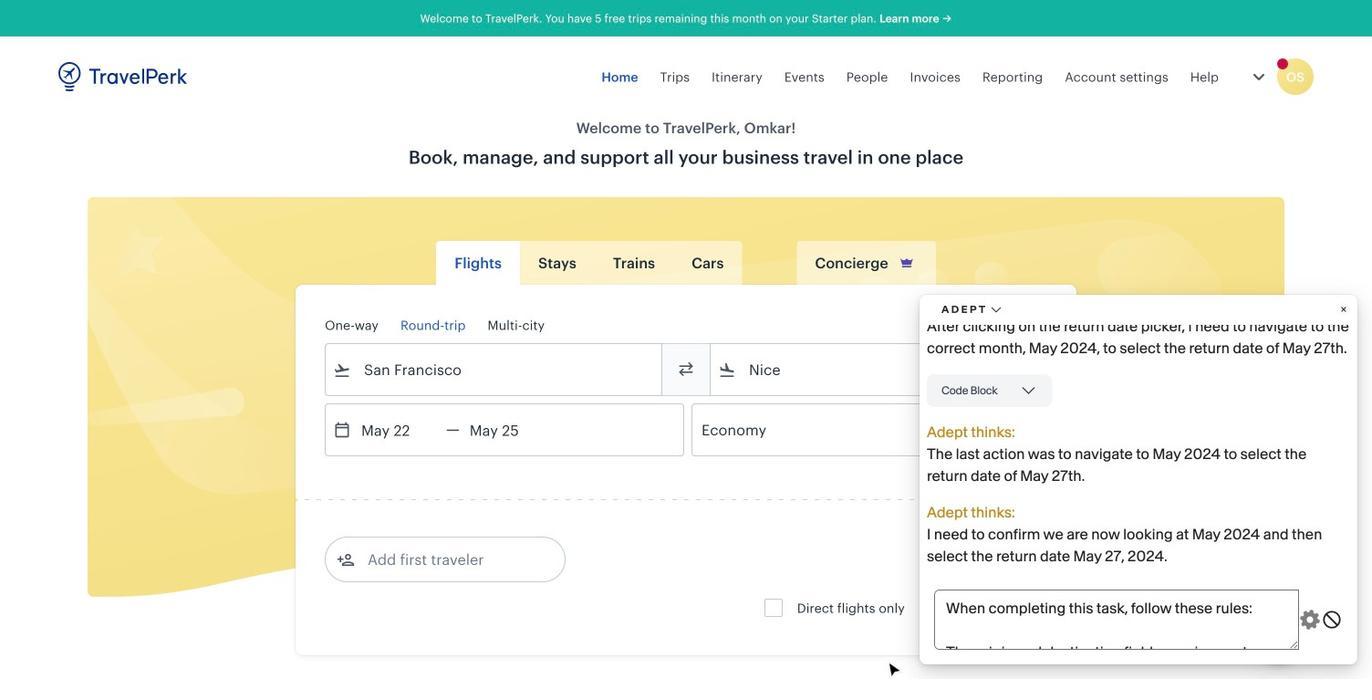 Task type: locate. For each thing, give the bounding box(es) containing it.
Return text field
[[460, 404, 555, 455]]

Depart text field
[[351, 404, 446, 455]]

From search field
[[351, 355, 638, 384]]

To search field
[[737, 355, 1023, 384]]



Task type: describe. For each thing, give the bounding box(es) containing it.
Add first traveler search field
[[355, 545, 545, 574]]



